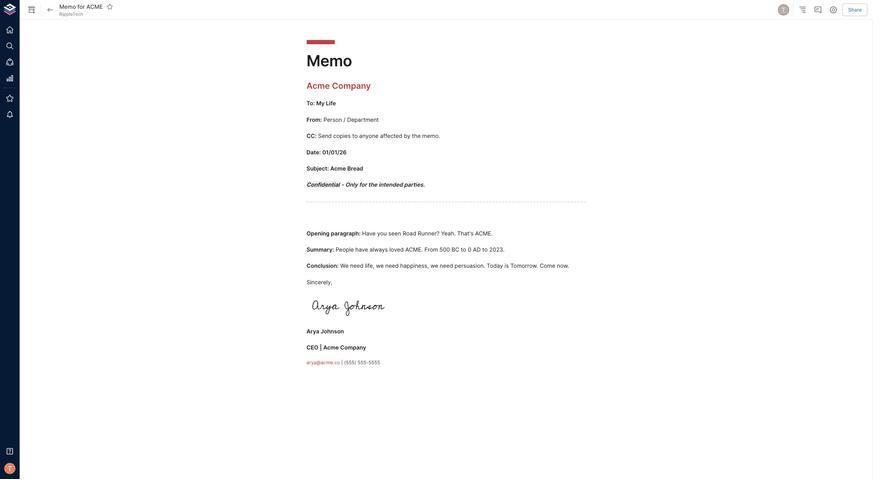 Task type: locate. For each thing, give the bounding box(es) containing it.
|
[[320, 344, 322, 351], [341, 360, 343, 365]]

1 need from the left
[[350, 262, 364, 269]]

come
[[540, 262, 556, 269]]

1 horizontal spatial to
[[461, 246, 466, 253]]

for up rippletech
[[78, 3, 85, 10]]

| right ceo
[[320, 344, 322, 351]]

have
[[356, 246, 368, 253]]

now.
[[557, 262, 569, 269]]

0 vertical spatial |
[[320, 344, 322, 351]]

memo up acme company
[[307, 51, 352, 70]]

1 horizontal spatial acme.
[[475, 230, 493, 237]]

share button
[[843, 3, 868, 16]]

500
[[440, 246, 450, 253]]

1 horizontal spatial need
[[385, 262, 399, 269]]

from: person / department
[[307, 116, 379, 123]]

555-
[[358, 360, 369, 365]]

date:
[[307, 149, 321, 156]]

1 vertical spatial t
[[8, 465, 12, 472]]

paragraph:
[[331, 230, 361, 237]]

johnson
[[321, 328, 344, 335]]

t button
[[777, 3, 791, 16], [2, 461, 18, 476]]

01/01/26
[[322, 149, 347, 156]]

2 horizontal spatial need
[[440, 262, 453, 269]]

1 horizontal spatial memo
[[307, 51, 352, 70]]

have
[[362, 230, 376, 237]]

need
[[350, 262, 364, 269], [385, 262, 399, 269], [440, 262, 453, 269]]

rippletech link
[[59, 11, 83, 17]]

1 horizontal spatial we
[[431, 262, 438, 269]]

for right only
[[359, 181, 367, 188]]

to right ad
[[483, 246, 488, 253]]

parties.
[[404, 181, 425, 188]]

acme. up 'happiness,'
[[405, 246, 423, 253]]

share
[[849, 7, 862, 13]]

0 horizontal spatial to
[[352, 132, 358, 139]]

we
[[376, 262, 384, 269], [431, 262, 438, 269]]

| for (555)
[[341, 360, 343, 365]]

runner?
[[418, 230, 440, 237]]

anyone
[[359, 132, 379, 139]]

0
[[468, 246, 472, 253]]

1 horizontal spatial t button
[[777, 3, 791, 16]]

0 horizontal spatial the
[[368, 181, 377, 188]]

the left intended
[[368, 181, 377, 188]]

acme down johnson
[[323, 344, 339, 351]]

t
[[782, 6, 786, 14], [8, 465, 12, 472]]

subject: acme bread
[[307, 165, 363, 172]]

0 horizontal spatial need
[[350, 262, 364, 269]]

1 vertical spatial memo
[[307, 51, 352, 70]]

1 horizontal spatial t
[[782, 6, 786, 14]]

arya
[[307, 328, 319, 335]]

summary:
[[307, 246, 334, 253]]

memo
[[59, 3, 76, 10], [307, 51, 352, 70]]

go back image
[[46, 6, 54, 14]]

0 vertical spatial acme
[[307, 81, 330, 91]]

0 vertical spatial memo
[[59, 3, 76, 10]]

acme down the 01/01/26
[[330, 165, 346, 172]]

memo for memo for acme
[[59, 3, 76, 10]]

company
[[332, 81, 371, 91], [340, 344, 366, 351]]

to left 0
[[461, 246, 466, 253]]

1 horizontal spatial for
[[359, 181, 367, 188]]

| for acme
[[320, 344, 322, 351]]

subject:
[[307, 165, 329, 172]]

road
[[403, 230, 416, 237]]

1 vertical spatial acme.
[[405, 246, 423, 253]]

copies
[[333, 132, 351, 139]]

to
[[352, 132, 358, 139], [461, 246, 466, 253], [483, 246, 488, 253]]

confidential - only for the intended parties.
[[307, 181, 425, 188]]

my
[[316, 100, 325, 107]]

arya@acme.co link
[[307, 360, 340, 365]]

to right copies at the top
[[352, 132, 358, 139]]

company up (555)
[[340, 344, 366, 351]]

0 horizontal spatial we
[[376, 262, 384, 269]]

we right life,
[[376, 262, 384, 269]]

need right we
[[350, 262, 364, 269]]

| left (555)
[[341, 360, 343, 365]]

need down 500 at the bottom of the page
[[440, 262, 453, 269]]

for
[[78, 3, 85, 10], [359, 181, 367, 188]]

need down loved
[[385, 262, 399, 269]]

1 vertical spatial |
[[341, 360, 343, 365]]

only
[[345, 181, 358, 188]]

0 vertical spatial t button
[[777, 3, 791, 16]]

ceo | acme company
[[307, 344, 366, 351]]

1 horizontal spatial the
[[412, 132, 421, 139]]

always
[[370, 246, 388, 253]]

0 horizontal spatial |
[[320, 344, 322, 351]]

0 vertical spatial acme.
[[475, 230, 493, 237]]

rippletech
[[59, 11, 83, 17]]

3 need from the left
[[440, 262, 453, 269]]

department
[[347, 116, 379, 123]]

1 horizontal spatial |
[[341, 360, 343, 365]]

we down from
[[431, 262, 438, 269]]

the
[[412, 132, 421, 139], [368, 181, 377, 188]]

sincerely,
[[307, 279, 332, 286]]

acme.
[[475, 230, 493, 237], [405, 246, 423, 253]]

date: 01/01/26
[[307, 149, 347, 156]]

company up life
[[332, 81, 371, 91]]

bc
[[452, 246, 459, 253]]

0 horizontal spatial t button
[[2, 461, 18, 476]]

acme. up ad
[[475, 230, 493, 237]]

0 horizontal spatial memo
[[59, 3, 76, 10]]

memo up rippletech
[[59, 3, 76, 10]]

memo.
[[422, 132, 440, 139]]

acme up the my
[[307, 81, 330, 91]]

0 vertical spatial the
[[412, 132, 421, 139]]

life
[[326, 100, 336, 107]]

acme
[[307, 81, 330, 91], [330, 165, 346, 172], [323, 344, 339, 351]]

the right by on the top left
[[412, 132, 421, 139]]

from
[[425, 246, 438, 253]]

0 vertical spatial for
[[78, 3, 85, 10]]



Task type: describe. For each thing, give the bounding box(es) containing it.
that's
[[457, 230, 474, 237]]

2023.
[[489, 246, 505, 253]]

today
[[487, 262, 503, 269]]

arya@acme.co | (555) 555-5555
[[307, 360, 380, 365]]

settings image
[[830, 6, 838, 14]]

arya johnson
[[307, 328, 344, 335]]

1 vertical spatial company
[[340, 344, 366, 351]]

2 vertical spatial acme
[[323, 344, 339, 351]]

(555)
[[344, 360, 356, 365]]

people
[[336, 246, 354, 253]]

acme
[[86, 3, 103, 10]]

ceo
[[307, 344, 319, 351]]

send
[[318, 132, 332, 139]]

favorite image
[[107, 3, 113, 10]]

happiness,
[[400, 262, 429, 269]]

1 vertical spatial acme
[[330, 165, 346, 172]]

cc:
[[307, 132, 317, 139]]

0 horizontal spatial t
[[8, 465, 12, 472]]

yeah.
[[441, 230, 456, 237]]

table of contents image
[[799, 6, 807, 14]]

5555
[[369, 360, 380, 365]]

show wiki image
[[27, 6, 36, 14]]

1 vertical spatial t button
[[2, 461, 18, 476]]

acme company
[[307, 81, 371, 91]]

from:
[[307, 116, 322, 123]]

bread
[[347, 165, 363, 172]]

cc: send copies to anyone affected by the memo.
[[307, 132, 440, 139]]

to:
[[307, 100, 315, 107]]

by
[[404, 132, 411, 139]]

-
[[341, 181, 344, 188]]

tomorrow.
[[511, 262, 538, 269]]

conclusion: we need life, we need happiness, we need persuasion. today is tomorrow. come now.
[[307, 262, 569, 269]]

life,
[[365, 262, 375, 269]]

1 vertical spatial for
[[359, 181, 367, 188]]

you
[[377, 230, 387, 237]]

is
[[505, 262, 509, 269]]

0 horizontal spatial for
[[78, 3, 85, 10]]

affected
[[380, 132, 403, 139]]

2 we from the left
[[431, 262, 438, 269]]

confidential
[[307, 181, 340, 188]]

0 horizontal spatial acme.
[[405, 246, 423, 253]]

to: my life
[[307, 100, 336, 107]]

comments image
[[814, 6, 823, 14]]

summary: people have always loved acme. from 500 bc to 0 ad to 2023.
[[307, 246, 505, 253]]

1 vertical spatial the
[[368, 181, 377, 188]]

1 we from the left
[[376, 262, 384, 269]]

conclusion:
[[307, 262, 339, 269]]

arya@acme.co
[[307, 360, 340, 365]]

0 vertical spatial company
[[332, 81, 371, 91]]

person
[[324, 116, 342, 123]]

opening paragraph: have you seen road runner? yeah. that's acme.
[[307, 230, 493, 237]]

we
[[340, 262, 349, 269]]

memo for acme
[[59, 3, 103, 10]]

seen
[[389, 230, 401, 237]]

/
[[344, 116, 346, 123]]

ad
[[473, 246, 481, 253]]

2 horizontal spatial to
[[483, 246, 488, 253]]

memo for memo
[[307, 51, 352, 70]]

2 need from the left
[[385, 262, 399, 269]]

0 vertical spatial t
[[782, 6, 786, 14]]

loved
[[390, 246, 404, 253]]

persuasion.
[[455, 262, 485, 269]]

intended
[[379, 181, 403, 188]]

opening
[[307, 230, 330, 237]]



Task type: vqa. For each thing, say whether or not it's contained in the screenshot.


